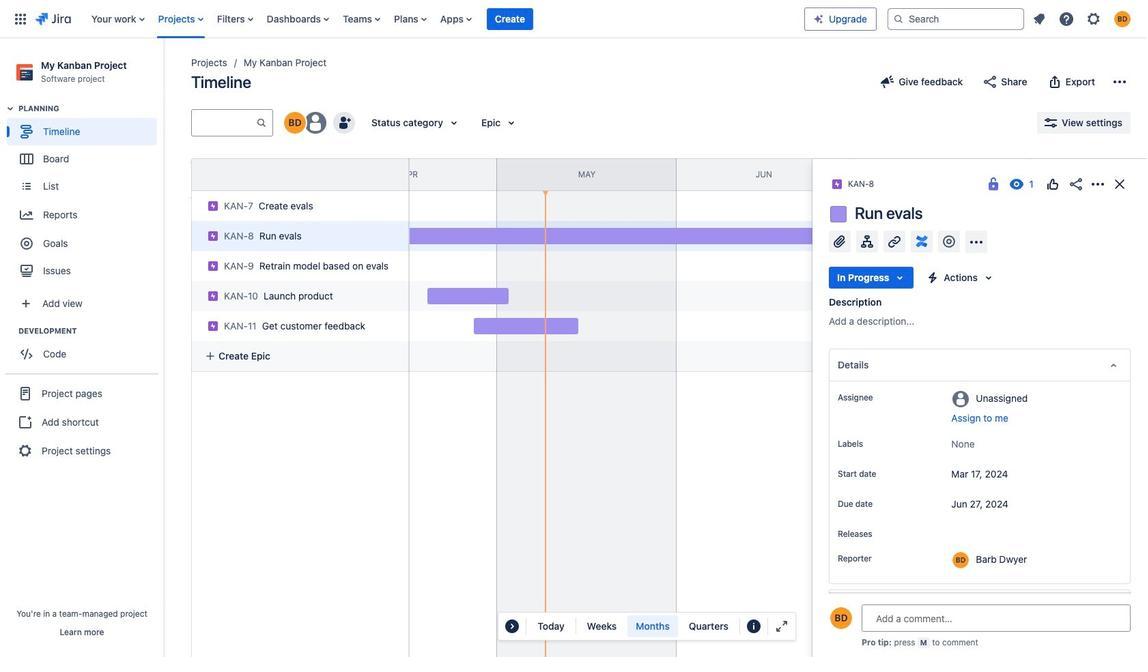 Task type: locate. For each thing, give the bounding box(es) containing it.
group for planning icon
[[7, 103, 163, 289]]

1 epic image from the top
[[208, 261, 219, 272]]

epic image for 4th 'cell' from the top
[[208, 321, 219, 332]]

0 vertical spatial epic image
[[208, 201, 219, 212]]

2 vertical spatial group
[[5, 374, 158, 471]]

2 heading from the top
[[18, 326, 163, 337]]

4 cell from the top
[[186, 307, 411, 341]]

0 vertical spatial heading
[[18, 103, 163, 114]]

help image
[[1058, 11, 1075, 27]]

legend image
[[746, 619, 762, 635]]

Add a comment… field
[[862, 605, 1131, 632]]

enter full screen image
[[774, 619, 790, 635]]

list
[[85, 0, 804, 38], [1027, 6, 1139, 31]]

epic image for 4th 'cell' from the bottom
[[208, 231, 219, 242]]

column header down search timeline text field
[[143, 159, 323, 191]]

row header
[[191, 158, 410, 191]]

row header inside timeline grid
[[191, 158, 410, 191]]

actions image
[[1090, 176, 1106, 193]]

0 vertical spatial group
[[7, 103, 163, 289]]

1 vertical spatial heading
[[18, 326, 163, 337]]

jira image
[[36, 11, 71, 27], [36, 11, 71, 27]]

heading
[[18, 103, 163, 114], [18, 326, 163, 337]]

1 cell from the top
[[186, 217, 411, 251]]

1 vertical spatial epic image
[[208, 291, 219, 302]]

1 horizontal spatial column header
[[851, 159, 1031, 191]]

group
[[7, 103, 163, 289], [7, 326, 163, 372], [5, 374, 158, 471]]

1 vertical spatial group
[[7, 326, 163, 372]]

epic image
[[208, 261, 219, 272], [208, 291, 219, 302]]

0 horizontal spatial column header
[[143, 159, 323, 191]]

cell
[[186, 217, 411, 251], [186, 247, 411, 281], [186, 277, 411, 311], [186, 307, 411, 341]]

list item
[[487, 0, 533, 38]]

column header up link goals 'image'
[[851, 159, 1031, 191]]

1 heading from the top
[[18, 103, 163, 114]]

primary element
[[8, 0, 804, 38]]

column header
[[143, 159, 323, 191], [851, 159, 1031, 191]]

settings image
[[1086, 11, 1102, 27]]

sidebar element
[[0, 38, 164, 658]]

2 epic image from the top
[[208, 231, 219, 242]]

appswitcher icon image
[[12, 11, 29, 27]]

search image
[[893, 13, 904, 24]]

your profile and settings image
[[1114, 11, 1131, 27]]

0 horizontal spatial list
[[85, 0, 804, 38]]

1 horizontal spatial list
[[1027, 6, 1139, 31]]

close image
[[1112, 176, 1128, 193]]

2 epic image from the top
[[208, 291, 219, 302]]

attach image
[[832, 234, 848, 250]]

link goals image
[[941, 234, 957, 250]]

0 vertical spatial epic image
[[208, 261, 219, 272]]

banner
[[0, 0, 1147, 38]]

epic image
[[208, 201, 219, 212], [208, 231, 219, 242], [208, 321, 219, 332]]

None search field
[[888, 8, 1024, 30]]

2 vertical spatial epic image
[[208, 321, 219, 332]]

3 epic image from the top
[[208, 321, 219, 332]]

1 vertical spatial epic image
[[208, 231, 219, 242]]



Task type: describe. For each thing, give the bounding box(es) containing it.
timeline grid
[[143, 158, 1147, 658]]

project overview element
[[829, 590, 1131, 623]]

1 column header from the left
[[143, 159, 323, 191]]

Search field
[[888, 8, 1024, 30]]

development image
[[2, 323, 18, 340]]

add app image
[[968, 234, 985, 250]]

group for development icon
[[7, 326, 163, 372]]

details element
[[829, 349, 1131, 382]]

epic image for third 'cell' from the bottom
[[208, 261, 219, 272]]

heading for development icon
[[18, 326, 163, 337]]

2 column header from the left
[[851, 159, 1031, 191]]

notifications image
[[1031, 11, 1048, 27]]

timeline view to show as group
[[579, 616, 737, 638]]

goal image
[[20, 238, 33, 250]]

2 cell from the top
[[186, 247, 411, 281]]

sidebar navigation image
[[149, 55, 179, 82]]

1 epic image from the top
[[208, 201, 219, 212]]

planning image
[[2, 101, 18, 117]]

add people image
[[336, 115, 352, 131]]

3 cell from the top
[[186, 277, 411, 311]]

heading for planning icon
[[18, 103, 163, 114]]

epic image for 2nd 'cell' from the bottom of the timeline grid
[[208, 291, 219, 302]]

add a child issue image
[[859, 234, 875, 250]]

Search timeline text field
[[192, 111, 256, 135]]

export icon image
[[1047, 74, 1063, 90]]

vote options: no one has voted for this issue yet. image
[[1045, 176, 1061, 193]]



Task type: vqa. For each thing, say whether or not it's contained in the screenshot.
Timeline view to show as group
yes



